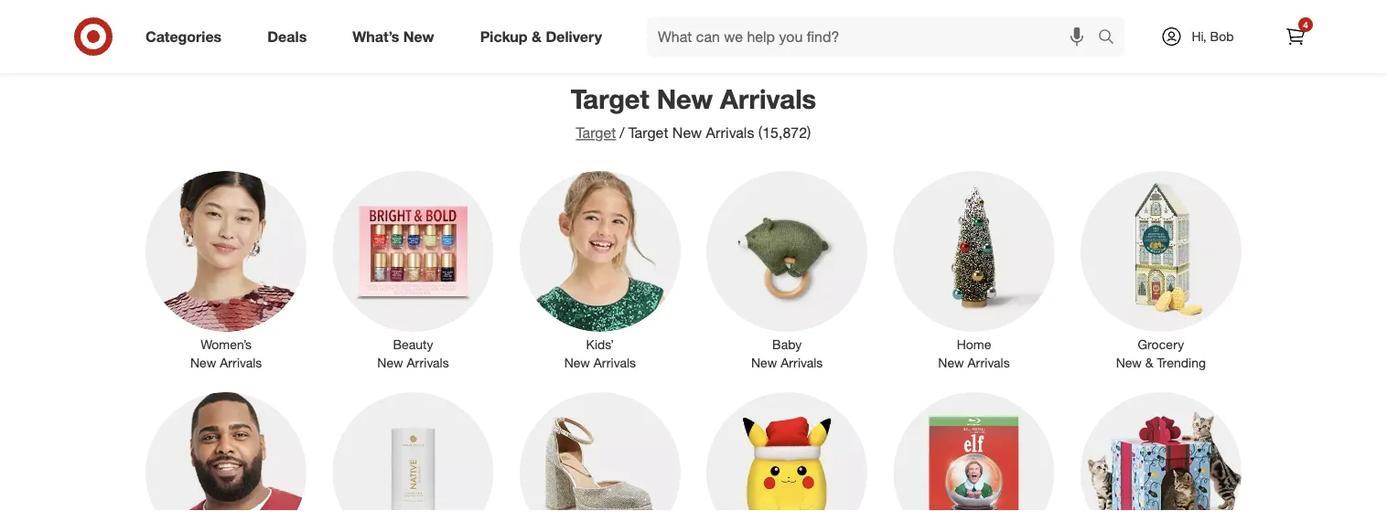 Task type: describe. For each thing, give the bounding box(es) containing it.
0 horizontal spatial deals
[[267, 28, 307, 45]]

now
[[883, 12, 918, 33]]

arrivals for beauty
[[407, 355, 449, 371]]

deals link
[[252, 16, 330, 57]]

arrivals for target
[[720, 82, 816, 115]]

new right /
[[672, 124, 702, 142]]

top
[[636, 37, 654, 53]]

4 link
[[1276, 16, 1316, 57]]

new
[[723, 37, 747, 53]]

gifts
[[658, 37, 683, 53]]

new for baby
[[751, 355, 777, 371]]

grocery new & trending
[[1116, 337, 1206, 371]]

on
[[617, 37, 632, 53]]

categories link
[[130, 16, 245, 57]]

incredible
[[639, 12, 720, 33]]

arrivals for kids'
[[594, 355, 636, 371]]

what's new link
[[337, 16, 457, 57]]

trending
[[1157, 355, 1206, 371]]

target up /
[[571, 82, 649, 115]]

categories
[[145, 28, 222, 45]]

each
[[785, 37, 812, 53]]

bob
[[1210, 28, 1234, 44]]

home
[[957, 337, 991, 353]]

search
[[1090, 29, 1134, 47]]

new for grocery
[[1116, 355, 1142, 371]]

kids' new arrivals
[[564, 337, 636, 371]]

new for kids'
[[564, 355, 590, 371]]

women's
[[201, 337, 252, 353]]

0 horizontal spatial &
[[532, 28, 542, 45]]

pickup & delivery link
[[464, 16, 625, 57]]

find
[[698, 37, 719, 53]]

baby
[[772, 337, 802, 353]]

new for home
[[938, 355, 964, 371]]

score
[[586, 12, 634, 33]]

pickup & delivery
[[480, 28, 602, 45]]

& inside grocery new & trending
[[1145, 355, 1153, 371]]

arrivals for baby
[[781, 355, 823, 371]]

week.
[[816, 37, 849, 53]]

save
[[586, 37, 614, 53]]

deals
[[750, 37, 781, 53]]

grocery
[[1138, 337, 1184, 353]]

& inside score incredible black friday deals now save on top gifts & find new deals each week.
[[686, 37, 694, 53]]

women's new arrivals
[[190, 337, 262, 371]]

new for target
[[657, 82, 713, 115]]



Task type: vqa. For each thing, say whether or not it's contained in the screenshot.


Task type: locate. For each thing, give the bounding box(es) containing it.
black
[[725, 12, 771, 33]]

new for what's
[[403, 28, 434, 45]]

deals
[[832, 12, 878, 33], [267, 28, 307, 45]]

beauty
[[393, 337, 433, 353]]

arrivals
[[720, 82, 816, 115], [706, 124, 754, 142], [220, 355, 262, 371], [407, 355, 449, 371], [594, 355, 636, 371], [781, 355, 823, 371], [968, 355, 1010, 371]]

home new arrivals
[[938, 337, 1010, 371]]

new inside home new arrivals
[[938, 355, 964, 371]]

new inside baby new arrivals
[[751, 355, 777, 371]]

what's new
[[353, 28, 434, 45]]

kids'
[[586, 337, 614, 353]]

target left /
[[576, 124, 616, 142]]

new down "home"
[[938, 355, 964, 371]]

arrivals inside women's new arrivals
[[220, 355, 262, 371]]

What can we help you find? suggestions appear below search field
[[647, 16, 1103, 57]]

arrivals up (15,872)
[[720, 82, 816, 115]]

new
[[403, 28, 434, 45], [657, 82, 713, 115], [672, 124, 702, 142], [190, 355, 216, 371], [377, 355, 403, 371], [564, 355, 590, 371], [751, 355, 777, 371], [938, 355, 964, 371], [1116, 355, 1142, 371]]

& left find on the right top of page
[[686, 37, 694, 53]]

target
[[571, 82, 649, 115], [576, 124, 616, 142], [628, 124, 668, 142]]

new inside kids' new arrivals
[[564, 355, 590, 371]]

new inside beauty new arrivals
[[377, 355, 403, 371]]

arrivals down baby
[[781, 355, 823, 371]]

arrivals inside home new arrivals
[[968, 355, 1010, 371]]

&
[[532, 28, 542, 45], [686, 37, 694, 53], [1145, 355, 1153, 371]]

(15,872)
[[758, 124, 811, 142]]

new down gifts
[[657, 82, 713, 115]]

arrivals inside beauty new arrivals
[[407, 355, 449, 371]]

pickup
[[480, 28, 528, 45]]

new down kids' at the left bottom of the page
[[564, 355, 590, 371]]

& right pickup
[[532, 28, 542, 45]]

arrivals left (15,872)
[[706, 124, 754, 142]]

new for women's
[[190, 355, 216, 371]]

new down women's
[[190, 355, 216, 371]]

deals left what's
[[267, 28, 307, 45]]

& down grocery
[[1145, 355, 1153, 371]]

target link
[[576, 124, 616, 142]]

new down baby
[[751, 355, 777, 371]]

deals up week.
[[832, 12, 878, 33]]

new down grocery
[[1116, 355, 1142, 371]]

new for beauty
[[377, 355, 403, 371]]

what's
[[353, 28, 399, 45]]

baby new arrivals
[[751, 337, 823, 371]]

/
[[620, 124, 625, 142]]

target new arrivals target / target new arrivals (15,872)
[[571, 82, 816, 142]]

hi,
[[1192, 28, 1207, 44]]

hi, bob
[[1192, 28, 1234, 44]]

score incredible black friday deals now save on top gifts & find new deals each week.
[[586, 12, 918, 53]]

1 horizontal spatial deals
[[832, 12, 878, 33]]

arrivals down women's
[[220, 355, 262, 371]]

beauty new arrivals
[[377, 337, 449, 371]]

new inside grocery new & trending
[[1116, 355, 1142, 371]]

delivery
[[546, 28, 602, 45]]

deals inside score incredible black friday deals now save on top gifts & find new deals each week.
[[832, 12, 878, 33]]

new inside women's new arrivals
[[190, 355, 216, 371]]

new down the beauty
[[377, 355, 403, 371]]

1 horizontal spatial &
[[686, 37, 694, 53]]

arrivals down the beauty
[[407, 355, 449, 371]]

friday
[[776, 12, 827, 33]]

arrivals down "home"
[[968, 355, 1010, 371]]

arrivals for home
[[968, 355, 1010, 371]]

4
[[1303, 19, 1308, 30]]

new right what's
[[403, 28, 434, 45]]

arrivals down kids' at the left bottom of the page
[[594, 355, 636, 371]]

arrivals inside baby new arrivals
[[781, 355, 823, 371]]

search button
[[1090, 16, 1134, 60]]

2 horizontal spatial &
[[1145, 355, 1153, 371]]

target right /
[[628, 124, 668, 142]]

arrivals inside kids' new arrivals
[[594, 355, 636, 371]]

arrivals for women's
[[220, 355, 262, 371]]



